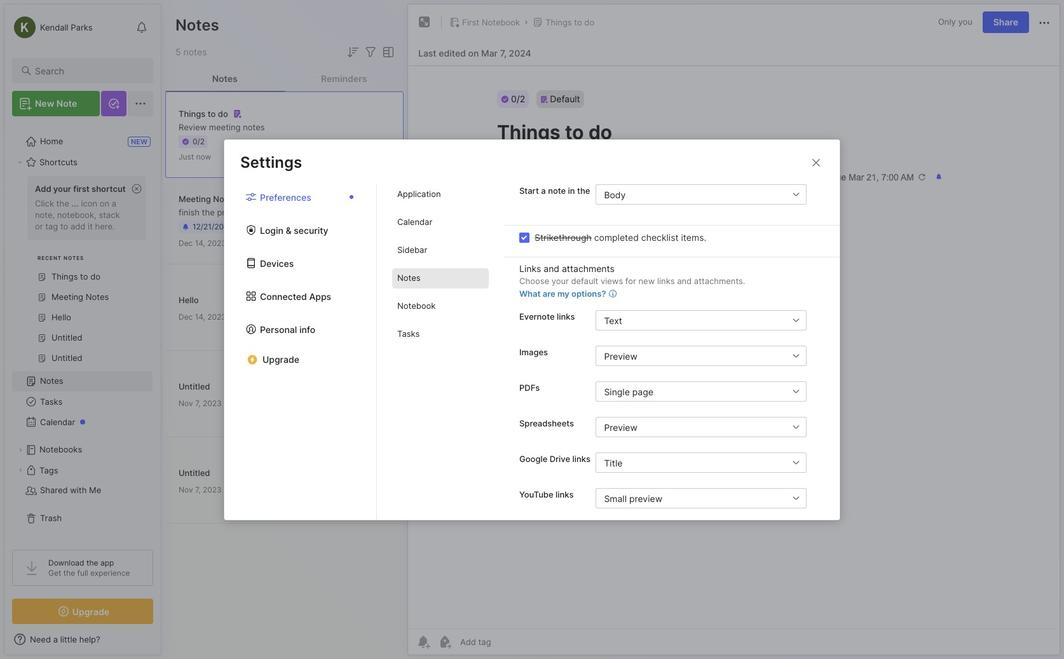 Task type: vqa. For each thing, say whether or not it's contained in the screenshot.


Task type: describe. For each thing, give the bounding box(es) containing it.
options?
[[572, 288, 606, 298]]

notes inside group
[[64, 255, 84, 261]]

12/21/2023, 09:00 am
[[193, 222, 273, 231]]

calendar button
[[12, 412, 153, 432]]

small preview button
[[596, 488, 787, 508]]

home
[[40, 136, 63, 146]]

2 presentation from the left
[[287, 207, 336, 217]]

2 vertical spatial 7,
[[195, 485, 201, 494]]

upgrade for upgrade popup button within the tab list
[[263, 354, 299, 365]]

give
[[269, 207, 285, 217]]

hello
[[179, 295, 199, 305]]

Choose default view option for Evernote links field
[[596, 310, 825, 330]]

1 horizontal spatial a
[[541, 185, 546, 196]]

close image
[[809, 155, 824, 170]]

to inside 'icon on a note, notebook, stack or tag to add it here.'
[[60, 221, 68, 231]]

recent
[[38, 255, 62, 261]]

personal
[[260, 324, 297, 334]]

09:00
[[237, 222, 259, 231]]

Choose default view option for Spreadsheets field
[[596, 417, 825, 437]]

views
[[601, 276, 623, 286]]

preview button for spreadsheets
[[596, 417, 787, 437]]

finish
[[179, 207, 200, 217]]

a inside 'icon on a note, notebook, stack or tag to add it here.'
[[112, 198, 116, 209]]

pdfs
[[520, 382, 540, 393]]

icon on a note, notebook, stack or tag to add it here.
[[35, 198, 120, 231]]

Search text field
[[35, 65, 142, 77]]

full
[[77, 568, 88, 578]]

evernote links
[[520, 311, 575, 321]]

with
[[70, 485, 87, 496]]

links right youtube
[[556, 489, 574, 499]]

1 untitled from the top
[[179, 381, 210, 391]]

expand notebooks image
[[17, 446, 24, 454]]

first
[[462, 17, 480, 27]]

notes button
[[165, 66, 285, 92]]

shared with me
[[40, 485, 101, 496]]

connected
[[260, 291, 307, 301]]

what
[[520, 288, 541, 298]]

shortcuts
[[39, 157, 77, 167]]

1 vertical spatial and
[[677, 276, 692, 286]]

the for click the ...
[[56, 198, 69, 209]]

application tab
[[392, 184, 489, 204]]

links down the "my"
[[557, 311, 575, 321]]

drive
[[550, 454, 570, 464]]

preview
[[629, 493, 663, 504]]

2 nov from the top
[[179, 485, 193, 494]]

things to do inside button
[[546, 17, 595, 27]]

or
[[35, 221, 43, 231]]

login
[[260, 224, 283, 235]]

tasks inside button
[[40, 397, 63, 407]]

download the app get the full experience
[[48, 558, 130, 578]]

shortcut
[[92, 184, 126, 194]]

review meeting notes
[[179, 122, 265, 132]]

1 vertical spatial things to do
[[179, 109, 228, 119]]

security
[[294, 224, 328, 235]]

reminders
[[321, 73, 367, 84]]

note
[[548, 185, 566, 196]]

me
[[89, 485, 101, 496]]

upgrade button inside tab list
[[240, 349, 361, 370]]

main element
[[0, 0, 165, 659]]

notes tab
[[392, 268, 489, 288]]

calendar inside button
[[40, 417, 75, 427]]

do inside button
[[585, 17, 595, 27]]

text button
[[596, 310, 787, 330]]

5
[[176, 46, 181, 57]]

on inside note window element
[[468, 47, 479, 58]]

tasks button
[[12, 392, 153, 412]]

Note Editor text field
[[408, 65, 1060, 629]]

click the ...
[[35, 198, 79, 209]]

default
[[571, 276, 599, 286]]

trash link
[[12, 509, 153, 529]]

to inside button
[[574, 17, 582, 27]]

body button
[[596, 184, 787, 204]]

new
[[35, 98, 54, 109]]

devices
[[260, 258, 294, 268]]

1 vertical spatial notes
[[243, 122, 265, 132]]

attachments
[[562, 263, 615, 274]]

0 vertical spatial and
[[544, 263, 560, 274]]

preview button for images
[[596, 346, 787, 366]]

choose your default views for new links and attachments.
[[520, 276, 745, 286]]

&
[[286, 224, 292, 235]]

first notebook button
[[447, 13, 523, 31]]

2 untitled from the top
[[179, 468, 210, 478]]

meeting notes
[[179, 194, 237, 204]]

tag
[[45, 221, 58, 231]]

add
[[71, 221, 85, 231]]

evernote
[[520, 311, 555, 321]]

checklist
[[642, 232, 679, 243]]

title
[[604, 457, 623, 468]]

start a note in the
[[520, 185, 590, 196]]

tree inside main element
[[4, 124, 161, 539]]

click
[[35, 198, 54, 209]]

group inside tree
[[12, 172, 153, 376]]

share button
[[983, 11, 1029, 33]]

tasks tab
[[392, 324, 489, 344]]

12/21/2023,
[[193, 222, 235, 231]]

strikethrough completed checklist items.
[[535, 232, 707, 243]]

connected apps
[[260, 291, 331, 301]]

single page button
[[596, 381, 787, 402]]

you
[[959, 17, 973, 27]]

sidebar tab
[[392, 240, 489, 260]]

attachments.
[[694, 276, 745, 286]]

tags
[[39, 465, 58, 476]]

1 dec from the top
[[179, 238, 193, 248]]

share
[[994, 17, 1019, 27]]

only you
[[939, 17, 973, 27]]

edited
[[439, 47, 466, 58]]

new
[[131, 137, 148, 146]]

links right new
[[657, 276, 675, 286]]

2 14, from the top
[[195, 312, 205, 321]]

items.
[[681, 232, 707, 243]]

1 vertical spatial to
[[208, 109, 216, 119]]

tab list for application
[[224, 184, 377, 520]]

2 dec from the top
[[179, 312, 193, 321]]

single
[[604, 386, 630, 397]]

my
[[558, 288, 570, 298]]



Task type: locate. For each thing, give the bounding box(es) containing it.
on
[[468, 47, 479, 58], [100, 198, 109, 209]]

1 vertical spatial a
[[112, 198, 116, 209]]

0 vertical spatial dec
[[179, 238, 193, 248]]

1 14, from the top
[[195, 238, 205, 248]]

1 presentation from the left
[[217, 207, 266, 217]]

calendar up notebooks at the left
[[40, 417, 75, 427]]

things to do button
[[530, 13, 597, 31]]

info
[[299, 324, 315, 334]]

group
[[12, 172, 153, 376]]

tasks down notes link
[[40, 397, 63, 407]]

add a reminder image
[[416, 635, 431, 650]]

expand tags image
[[17, 467, 24, 474]]

stack
[[99, 210, 120, 220]]

1 vertical spatial dec
[[179, 312, 193, 321]]

images
[[520, 347, 548, 357]]

notebooks link
[[12, 440, 153, 460]]

links
[[657, 276, 675, 286], [557, 311, 575, 321], [573, 454, 591, 464], [556, 489, 574, 499]]

calendar tab
[[392, 212, 489, 232]]

7, inside note window element
[[500, 47, 507, 58]]

1 horizontal spatial things to do
[[546, 17, 595, 27]]

0 vertical spatial upgrade button
[[240, 349, 361, 370]]

0 vertical spatial 14,
[[195, 238, 205, 248]]

preview button up title button
[[596, 417, 787, 437]]

am
[[261, 222, 273, 231]]

upgrade button inside main element
[[12, 599, 153, 624]]

1 preview from the top
[[604, 350, 638, 361]]

finish the presentation give presentation
[[179, 207, 336, 217]]

0 vertical spatial upgrade
[[263, 354, 299, 365]]

1 horizontal spatial calendar
[[397, 217, 433, 227]]

0 vertical spatial tasks
[[397, 329, 420, 339]]

tab list containing notes
[[165, 66, 404, 92]]

things
[[546, 17, 572, 27], [179, 109, 206, 119]]

dec 14, 2023 down hello
[[179, 312, 226, 321]]

notebook down the notes tab
[[397, 301, 436, 311]]

1 vertical spatial dec 14, 2023
[[179, 312, 226, 321]]

and left "attachments."
[[677, 276, 692, 286]]

on left mar
[[468, 47, 479, 58]]

the right in
[[577, 185, 590, 196]]

0 horizontal spatial your
[[53, 184, 71, 194]]

notebook,
[[57, 210, 97, 220]]

1 vertical spatial tasks
[[40, 397, 63, 407]]

1 nov 7, 2023 from the top
[[179, 398, 222, 408]]

0 horizontal spatial upgrade button
[[12, 599, 153, 624]]

Choose default view option for PDFs field
[[596, 381, 825, 402]]

upgrade
[[263, 354, 299, 365], [72, 606, 109, 617]]

0 vertical spatial 7,
[[500, 47, 507, 58]]

the up full
[[86, 558, 98, 568]]

notes up meeting
[[212, 73, 238, 84]]

note window element
[[408, 4, 1061, 656]]

preview button up single page button
[[596, 346, 787, 366]]

1 horizontal spatial to
[[208, 109, 216, 119]]

0 vertical spatial untitled
[[179, 381, 210, 391]]

0 horizontal spatial notes
[[183, 46, 207, 57]]

1 horizontal spatial on
[[468, 47, 479, 58]]

0 vertical spatial things
[[546, 17, 572, 27]]

0 vertical spatial things to do
[[546, 17, 595, 27]]

14, down hello
[[195, 312, 205, 321]]

preview up single
[[604, 350, 638, 361]]

0 vertical spatial your
[[53, 184, 71, 194]]

5 notes
[[176, 46, 207, 57]]

dec down finish
[[179, 238, 193, 248]]

preview
[[604, 350, 638, 361], [604, 422, 638, 432]]

2 preview button from the top
[[596, 417, 787, 437]]

your up the what are my options?
[[552, 276, 569, 286]]

mar
[[481, 47, 498, 58]]

a
[[541, 185, 546, 196], [112, 198, 116, 209]]

notebook inside button
[[482, 17, 520, 27]]

0 horizontal spatial upgrade
[[72, 606, 109, 617]]

presentation up 09:00
[[217, 207, 266, 217]]

1 horizontal spatial presentation
[[287, 207, 336, 217]]

group containing add your first shortcut
[[12, 172, 153, 376]]

0 vertical spatial on
[[468, 47, 479, 58]]

get
[[48, 568, 61, 578]]

0 vertical spatial notebook
[[482, 17, 520, 27]]

notes up 12/21/2023, 09:00 am
[[213, 194, 237, 204]]

notes down 09:00
[[234, 238, 255, 248]]

links and attachments
[[520, 263, 615, 274]]

notes inside tab
[[397, 273, 421, 283]]

0 horizontal spatial notebook
[[397, 301, 436, 311]]

tasks down notebook "tab"
[[397, 329, 420, 339]]

experience
[[90, 568, 130, 578]]

google
[[520, 454, 548, 464]]

reminders button
[[285, 66, 404, 92]]

0 vertical spatial dec 14, 2023
[[179, 238, 226, 248]]

1 vertical spatial preview button
[[596, 417, 787, 437]]

0 horizontal spatial a
[[112, 198, 116, 209]]

1 horizontal spatial do
[[585, 17, 595, 27]]

apps
[[309, 291, 331, 301]]

the left ...
[[56, 198, 69, 209]]

1 vertical spatial upgrade button
[[12, 599, 153, 624]]

None search field
[[35, 63, 142, 78]]

upgrade inside main element
[[72, 606, 109, 617]]

1 horizontal spatial your
[[552, 276, 569, 286]]

what are my options?
[[520, 288, 606, 298]]

1 dec 14, 2023 from the top
[[179, 238, 226, 248]]

0 vertical spatial nov
[[179, 398, 193, 408]]

just
[[179, 152, 194, 162]]

preview inside field
[[604, 350, 638, 361]]

preview for spreadsheets
[[604, 422, 638, 432]]

tags button
[[12, 460, 153, 481]]

youtube links
[[520, 489, 574, 499]]

0 horizontal spatial things to do
[[179, 109, 228, 119]]

upgrade button down full
[[12, 599, 153, 624]]

app
[[100, 558, 114, 568]]

notes inside button
[[212, 73, 238, 84]]

first
[[73, 184, 90, 194]]

last
[[418, 47, 437, 58]]

0 vertical spatial preview
[[604, 350, 638, 361]]

settings
[[240, 153, 302, 171]]

1 vertical spatial things
[[179, 109, 206, 119]]

notes right meeting
[[243, 122, 265, 132]]

preview inside choose default view option for spreadsheets 'field'
[[604, 422, 638, 432]]

links right drive
[[573, 454, 591, 464]]

1 vertical spatial notebook
[[397, 301, 436, 311]]

calendar inside tab
[[397, 217, 433, 227]]

links
[[520, 263, 541, 274]]

the down download
[[63, 568, 75, 578]]

presentation
[[217, 207, 266, 217], [287, 207, 336, 217]]

icon
[[81, 198, 97, 209]]

tab list containing preferences
[[224, 184, 377, 520]]

notes right recent
[[64, 255, 84, 261]]

upgrade inside tab list
[[263, 354, 299, 365]]

notebooks
[[39, 445, 82, 455]]

1 vertical spatial untitled
[[179, 468, 210, 478]]

Choose default view option for YouTube links field
[[596, 488, 825, 508]]

shared
[[40, 485, 68, 496]]

dec down hello
[[179, 312, 193, 321]]

the for finish the presentation give presentation
[[202, 207, 215, 217]]

1 vertical spatial calendar
[[40, 417, 75, 427]]

tree containing home
[[4, 124, 161, 539]]

0 horizontal spatial tasks
[[40, 397, 63, 407]]

new
[[639, 276, 655, 286]]

preferences
[[260, 191, 311, 202]]

single page
[[604, 386, 654, 397]]

1 vertical spatial nov
[[179, 485, 193, 494]]

meeting
[[209, 122, 241, 132]]

dec 14, 2023 down 12/21/2023,
[[179, 238, 226, 248]]

1 vertical spatial 7,
[[195, 398, 201, 408]]

0 horizontal spatial and
[[544, 263, 560, 274]]

0 horizontal spatial calendar
[[40, 417, 75, 427]]

spreadsheets
[[520, 418, 574, 428]]

application
[[397, 189, 441, 199]]

the inside group
[[56, 198, 69, 209]]

new note
[[35, 98, 77, 109]]

upgrade down personal
[[263, 354, 299, 365]]

notes up tasks button
[[40, 376, 63, 386]]

Choose default view option for Images field
[[596, 346, 825, 366]]

1 vertical spatial 14,
[[195, 312, 205, 321]]

body
[[604, 189, 626, 200]]

first notebook
[[462, 17, 520, 27]]

2 dec 14, 2023 from the top
[[179, 312, 226, 321]]

0 vertical spatial nov 7, 2023
[[179, 398, 222, 408]]

1 vertical spatial upgrade
[[72, 606, 109, 617]]

14, down 12/21/2023,
[[195, 238, 205, 248]]

google drive links
[[520, 454, 591, 464]]

small preview
[[604, 493, 663, 504]]

tab list containing application
[[377, 184, 504, 520]]

0 vertical spatial to
[[574, 17, 582, 27]]

1 horizontal spatial notes
[[243, 122, 265, 132]]

tasks inside tab
[[397, 329, 420, 339]]

nov
[[179, 398, 193, 408], [179, 485, 193, 494]]

calendar up sidebar
[[397, 217, 433, 227]]

on inside 'icon on a note, notebook, stack or tag to add it here.'
[[100, 198, 109, 209]]

notes up 5 notes
[[176, 16, 219, 34]]

notebook inside "tab"
[[397, 301, 436, 311]]

download
[[48, 558, 84, 568]]

0 vertical spatial notes
[[183, 46, 207, 57]]

Choose default view option for Google Drive links field
[[596, 452, 825, 473]]

Select323 checkbox
[[520, 232, 530, 242]]

notebook tab
[[392, 296, 489, 316]]

1 horizontal spatial things
[[546, 17, 572, 27]]

Start a new note in the body or title. field
[[596, 184, 825, 204]]

upgrade down full
[[72, 606, 109, 617]]

0 horizontal spatial on
[[100, 198, 109, 209]]

1 horizontal spatial upgrade button
[[240, 349, 361, 370]]

7,
[[500, 47, 507, 58], [195, 398, 201, 408], [195, 485, 201, 494]]

notebook right first
[[482, 17, 520, 27]]

2 preview from the top
[[604, 422, 638, 432]]

upgrade button down info
[[240, 349, 361, 370]]

1 horizontal spatial upgrade
[[263, 354, 299, 365]]

just now
[[179, 152, 211, 162]]

0 vertical spatial a
[[541, 185, 546, 196]]

add your first shortcut
[[35, 184, 126, 194]]

1 vertical spatial your
[[552, 276, 569, 286]]

1 horizontal spatial and
[[677, 276, 692, 286]]

0 vertical spatial preview button
[[596, 346, 787, 366]]

1 vertical spatial on
[[100, 198, 109, 209]]

things inside button
[[546, 17, 572, 27]]

1 horizontal spatial tasks
[[397, 329, 420, 339]]

2 vertical spatial to
[[60, 221, 68, 231]]

for
[[626, 276, 636, 286]]

0 horizontal spatial to
[[60, 221, 68, 231]]

small
[[604, 493, 627, 504]]

and up choose
[[544, 263, 560, 274]]

your inside main element
[[53, 184, 71, 194]]

add tag image
[[437, 635, 453, 650]]

0 horizontal spatial things
[[179, 109, 206, 119]]

your for choose
[[552, 276, 569, 286]]

preview down single
[[604, 422, 638, 432]]

recent notes
[[38, 255, 84, 261]]

only
[[939, 17, 956, 27]]

your up click the ...
[[53, 184, 71, 194]]

notes down sidebar
[[397, 273, 421, 283]]

2 nov 7, 2023 from the top
[[179, 485, 222, 494]]

2 horizontal spatial to
[[574, 17, 582, 27]]

0 vertical spatial do
[[585, 17, 595, 27]]

your for add
[[53, 184, 71, 194]]

choose
[[520, 276, 549, 286]]

it
[[88, 221, 93, 231]]

strikethrough
[[535, 232, 592, 243]]

0 horizontal spatial presentation
[[217, 207, 266, 217]]

0 horizontal spatial do
[[218, 109, 228, 119]]

upgrade for upgrade popup button in the main element
[[72, 606, 109, 617]]

0/2
[[193, 137, 205, 146]]

in
[[568, 185, 575, 196]]

none search field inside main element
[[35, 63, 142, 78]]

on up 'stack'
[[100, 198, 109, 209]]

expand note image
[[417, 15, 432, 30]]

1 vertical spatial preview
[[604, 422, 638, 432]]

1 vertical spatial nov 7, 2023
[[179, 485, 222, 494]]

sidebar
[[397, 245, 427, 255]]

youtube
[[520, 489, 554, 499]]

preview for images
[[604, 350, 638, 361]]

the down meeting notes
[[202, 207, 215, 217]]

personal info
[[260, 324, 315, 334]]

1 horizontal spatial notebook
[[482, 17, 520, 27]]

tab list for start a note in the
[[377, 184, 504, 520]]

tree
[[4, 124, 161, 539]]

notes right 5
[[183, 46, 207, 57]]

1 vertical spatial do
[[218, 109, 228, 119]]

1 nov from the top
[[179, 398, 193, 408]]

a up 'stack'
[[112, 198, 116, 209]]

1 preview button from the top
[[596, 346, 787, 366]]

the for download the app get the full experience
[[86, 558, 98, 568]]

presentation up security
[[287, 207, 336, 217]]

0 vertical spatial calendar
[[397, 217, 433, 227]]

calendar
[[397, 217, 433, 227], [40, 417, 75, 427]]

tab list
[[165, 66, 404, 92], [224, 184, 377, 520], [377, 184, 504, 520]]

a left note
[[541, 185, 546, 196]]

2024
[[509, 47, 531, 58]]



